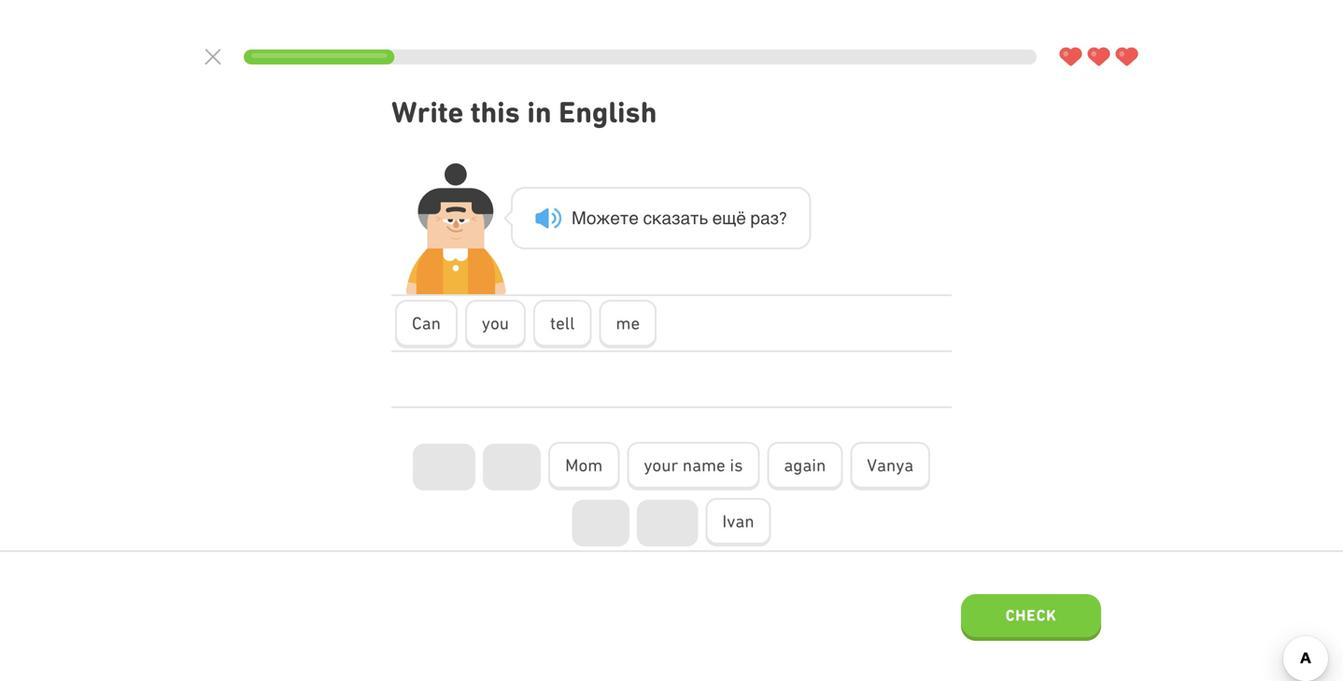 Task type: vqa. For each thing, say whether or not it's contained in the screenshot.
е щ ё р а з ?
yes



Task type: locate. For each thing, give the bounding box(es) containing it.
а right с
[[662, 208, 672, 228]]

2 з from the left
[[771, 208, 779, 228]]

ivan button
[[706, 498, 772, 547]]

can
[[412, 313, 441, 333]]

р
[[751, 208, 761, 228]]

е
[[610, 208, 620, 228], [629, 208, 639, 228], [713, 208, 723, 228]]

а left ?
[[761, 208, 771, 228]]

name
[[683, 455, 726, 475]]

а left ь
[[681, 208, 691, 228]]

1 horizontal spatial т
[[691, 208, 700, 228]]

0 horizontal spatial з
[[672, 208, 681, 228]]

1 horizontal spatial з
[[771, 208, 779, 228]]

tell
[[550, 313, 575, 333]]

з
[[672, 208, 681, 228], [771, 208, 779, 228]]

you button
[[465, 300, 526, 349]]

write this in english
[[392, 95, 657, 129]]

0 horizontal spatial т
[[620, 208, 629, 228]]

this
[[471, 95, 520, 129]]

т left щ
[[691, 208, 700, 228]]

а
[[662, 208, 672, 228], [681, 208, 691, 228], [761, 208, 771, 228]]

2 horizontal spatial е
[[713, 208, 723, 228]]

е left с
[[629, 208, 639, 228]]

1 е from the left
[[610, 208, 620, 228]]

you
[[482, 313, 509, 333]]

write
[[392, 95, 464, 129]]

progress bar
[[244, 50, 1037, 64]]

т right the ж
[[620, 208, 629, 228]]

е right о
[[610, 208, 620, 228]]

е right ь
[[713, 208, 723, 228]]

again
[[784, 455, 826, 475]]

vanya
[[868, 455, 914, 475]]

1 horizontal spatial е
[[629, 208, 639, 228]]

vanya button
[[851, 442, 931, 491]]

з right р
[[771, 208, 779, 228]]

?
[[779, 208, 788, 228]]

з right к on the top
[[672, 208, 681, 228]]

2 е from the left
[[629, 208, 639, 228]]

0 horizontal spatial а
[[662, 208, 672, 228]]

т
[[620, 208, 629, 228], [691, 208, 700, 228]]

1 horizontal spatial а
[[681, 208, 691, 228]]

2 horizontal spatial а
[[761, 208, 771, 228]]

м о ж е т е с к а з а т ь
[[572, 208, 708, 228]]

0 horizontal spatial е
[[610, 208, 620, 228]]

your name is
[[644, 455, 743, 475]]

me
[[616, 313, 640, 333]]



Task type: describe. For each thing, give the bounding box(es) containing it.
1 а from the left
[[662, 208, 672, 228]]

mom button
[[549, 442, 620, 491]]

in
[[527, 95, 552, 129]]

2 т from the left
[[691, 208, 700, 228]]

2 а from the left
[[681, 208, 691, 228]]

1 т from the left
[[620, 208, 629, 228]]

ж
[[597, 208, 610, 228]]

щ
[[723, 208, 737, 228]]

mom
[[566, 455, 603, 475]]

о
[[587, 208, 597, 228]]

е щ ё р а з ?
[[713, 208, 788, 228]]

me button
[[599, 300, 657, 349]]

м
[[572, 208, 587, 228]]

tell button
[[534, 300, 592, 349]]

с
[[643, 208, 652, 228]]

3 а from the left
[[761, 208, 771, 228]]

ь
[[700, 208, 708, 228]]

check
[[1006, 606, 1057, 625]]

check button
[[962, 594, 1102, 641]]

english
[[559, 95, 657, 129]]

your
[[644, 455, 679, 475]]

ё
[[737, 208, 747, 228]]

your name is button
[[627, 442, 760, 491]]

can button
[[395, 300, 458, 349]]

ivan
[[723, 511, 755, 531]]

is
[[730, 455, 743, 475]]

1 з from the left
[[672, 208, 681, 228]]

3 е from the left
[[713, 208, 723, 228]]

again button
[[768, 442, 843, 491]]

к
[[652, 208, 662, 228]]



